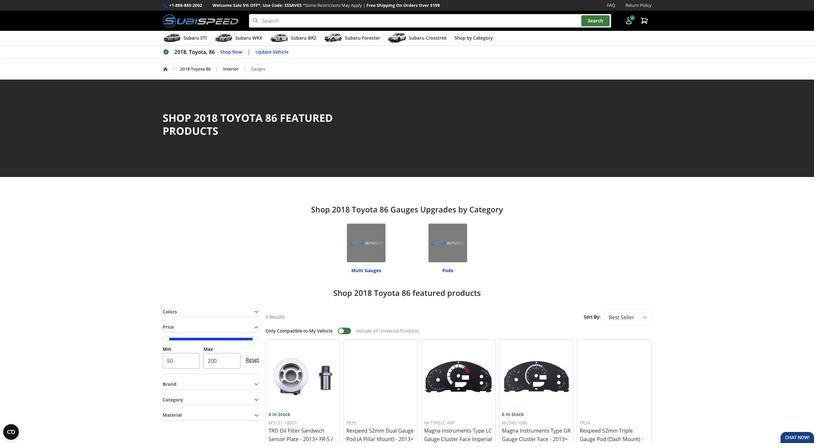 Task type: describe. For each thing, give the bounding box(es) containing it.
pod for (dash
[[597, 436, 606, 443]]

price
[[163, 324, 174, 330]]

4 in stock ms131-18001 trd oil filter sandwich sensor plate - 2013+ fr-s 
[[269, 412, 333, 443]]

subaru sti button
[[163, 32, 207, 45]]

shop 2018 toyota 86 featured products
[[163, 111, 333, 138]]

multi
[[351, 268, 364, 274]]

86 for shop 2018 toyota 86 gauges upgrades by category
[[380, 204, 389, 215]]

now
[[232, 49, 242, 55]]

magna instruments type gr gauge cluster face - 2013+ brz image
[[502, 343, 571, 411]]

search
[[588, 18, 603, 24]]

1 horizontal spatial vehicle
[[317, 328, 333, 334]]

sort
[[584, 314, 593, 320]]

+1-
[[169, 2, 175, 8]]

subaru for subaru crosstrek
[[409, 35, 425, 41]]

include all universal products
[[356, 328, 419, 334]]

a subaru crosstrek thumbnail image image
[[388, 33, 406, 43]]

crosstrek
[[426, 35, 447, 41]]

maximum slider
[[253, 336, 259, 343]]

return policy
[[626, 2, 652, 8]]

5 results
[[266, 314, 285, 320]]

imp
[[447, 420, 455, 426]]

stock for oil
[[278, 412, 291, 418]]

shop for shop 2018 toyota 86 gauges upgrades by category
[[311, 204, 330, 215]]

face inside 6 in stock mizn6-1086 magna instruments type gr gauge cluster face - 2013
[[538, 436, 549, 443]]

1 vertical spatial by
[[458, 204, 467, 215]]

my
[[309, 328, 316, 334]]

orders
[[403, 2, 418, 8]]

colors button
[[163, 307, 259, 317]]

category
[[163, 397, 183, 403]]

faq
[[607, 2, 615, 8]]

gr
[[564, 428, 571, 435]]

oil
[[280, 428, 286, 435]]

price button
[[163, 323, 259, 333]]

featured
[[280, 111, 333, 125]]

only compatible to my vehicle
[[266, 328, 333, 334]]

shop
[[163, 111, 191, 125]]

2 horizontal spatial gauges
[[391, 204, 418, 215]]

by inside shop by category "dropdown button"
[[467, 35, 472, 41]]

return policy link
[[626, 2, 652, 9]]

multi gauges link
[[351, 265, 381, 274]]

subaru for subaru brz
[[291, 35, 307, 41]]

trd oil filter sandwich sensor plate - 2013+ fr-s / brz / 86 image
[[269, 343, 337, 411]]

Min text field
[[163, 353, 200, 369]]

forester
[[362, 35, 380, 41]]

off*.
[[250, 2, 262, 8]]

subaru forester
[[345, 35, 380, 41]]

mi-
[[424, 420, 431, 426]]

featured
[[413, 288, 445, 298]]

upgrades
[[420, 204, 456, 215]]

reset button
[[246, 352, 259, 368]]

wrx
[[252, 35, 262, 41]]

shop by category button
[[455, 32, 493, 45]]

apply
[[351, 2, 362, 8]]

welcome sale 5% off*. use code: sssave5
[[213, 2, 302, 8]]

fr34
[[580, 420, 590, 426]]

toyota for shop 2018 toyota 86 gauges upgrades by category
[[352, 204, 378, 215]]

triple
[[619, 428, 633, 435]]

gauge inside "mi-typelc-imp magna instruments type lc gauge cluster face imperia"
[[424, 436, 440, 443]]

return
[[626, 2, 639, 8]]

2018,
[[174, 48, 188, 56]]

pods link
[[442, 265, 453, 274]]

stock for instruments
[[512, 412, 524, 418]]

shop 2018 toyota 86 gauges upgrades by category
[[311, 204, 503, 215]]

+1-888-885-2002 link
[[169, 2, 202, 9]]

2018 for shop 2018 toyota 86 featured products
[[194, 111, 218, 125]]

instruments inside "mi-typelc-imp magna instruments type lc gauge cluster face imperia"
[[442, 428, 472, 435]]

products
[[400, 328, 419, 334]]

dual
[[386, 428, 397, 435]]

magna inside 6 in stock mizn6-1086 magna instruments type gr gauge cluster face - 2013
[[502, 428, 519, 435]]

mount) inside fr35 rexpeed 52mm dual gauge pod (a pillar mount) - 2013
[[377, 436, 394, 443]]

multi gauges
[[351, 268, 381, 274]]

material button
[[163, 411, 259, 421]]

material
[[163, 412, 182, 418]]

policy
[[640, 2, 652, 8]]

subaru forester button
[[324, 32, 380, 45]]

0 vertical spatial gauges
[[251, 66, 266, 72]]

rexpeed for rexpeed 52mm triple gauge pod (dash mount) 
[[580, 428, 601, 435]]

2018 for shop 2018 toyota 86 gauges upgrades by category
[[332, 204, 350, 215]]

/ for interior
[[216, 65, 218, 73]]

gauge inside fr35 rexpeed 52mm dual gauge pod (a pillar mount) - 2013
[[398, 428, 414, 435]]

2018 toyota 86 link down 2018, toyota, 86
[[180, 66, 211, 72]]

fr-
[[319, 436, 327, 443]]

products
[[447, 288, 481, 298]]

- inside fr35 rexpeed 52mm dual gauge pod (a pillar mount) - 2013
[[396, 436, 397, 443]]

mi-typelc-imp magna instruments type lc gauge cluster face imperia
[[424, 420, 492, 443]]

products
[[163, 124, 218, 138]]

s
[[327, 436, 330, 443]]

toyota,
[[189, 48, 208, 56]]

subispeed logo image
[[163, 14, 238, 28]]

may
[[342, 2, 350, 8]]

- inside 6 in stock mizn6-1086 magna instruments type gr gauge cluster face - 2013
[[550, 436, 552, 443]]

rexpeed for rexpeed 52mm dual gauge pod (a pillar mount) - 2013
[[346, 428, 367, 435]]

typelc-
[[431, 420, 447, 426]]

compatible
[[277, 328, 302, 334]]

shipping
[[377, 2, 395, 8]]

1086
[[517, 420, 527, 426]]

*some restrictions may apply | free shipping on orders over $199
[[303, 2, 440, 8]]

vehicle inside button
[[273, 49, 289, 55]]

subaru sti
[[183, 35, 207, 41]]

0 vertical spatial toyota
[[191, 66, 205, 72]]

welcome
[[213, 2, 232, 8]]

mount) inside fr34 rexpeed 52mm triple gauge pod (dash mount)
[[623, 436, 640, 443]]

type inside "mi-typelc-imp magna instruments type lc gauge cluster face imperia"
[[473, 428, 485, 435]]



Task type: locate. For each thing, give the bounding box(es) containing it.
minimum slider
[[163, 336, 169, 343]]

1 horizontal spatial |
[[363, 2, 365, 8]]

select... image
[[642, 315, 647, 320]]

1 horizontal spatial instruments
[[520, 428, 549, 435]]

2 / from the left
[[216, 65, 218, 73]]

brand
[[163, 381, 176, 387]]

1 subaru from the left
[[183, 35, 199, 41]]

update vehicle
[[256, 49, 289, 55]]

toyota for shop 2018 toyota 86 featured products
[[374, 288, 400, 298]]

1 horizontal spatial stock
[[512, 412, 524, 418]]

shop
[[455, 35, 466, 41], [220, 49, 231, 55], [311, 204, 330, 215], [333, 288, 352, 298]]

3 subaru from the left
[[291, 35, 307, 41]]

instruments
[[442, 428, 472, 435], [520, 428, 549, 435]]

0 horizontal spatial /
[[173, 65, 175, 73]]

sandwich
[[301, 428, 325, 435]]

subaru
[[183, 35, 199, 41], [235, 35, 251, 41], [291, 35, 307, 41], [345, 35, 361, 41], [409, 35, 425, 41]]

1 horizontal spatial 52mm
[[602, 428, 618, 435]]

shop inside shop now link
[[220, 49, 231, 55]]

universal
[[379, 328, 399, 334]]

shop for shop now
[[220, 49, 231, 55]]

vehicle right my
[[317, 328, 333, 334]]

fr34 rexpeed 52mm triple gauge pod (dash mount) 
[[580, 420, 643, 443]]

885-
[[184, 2, 193, 8]]

type inside 6 in stock mizn6-1086 magna instruments type gr gauge cluster face - 2013
[[551, 428, 562, 435]]

shop 2018 toyota 86 featured products
[[333, 288, 481, 298]]

0 horizontal spatial |
[[248, 48, 250, 56]]

| left free
[[363, 2, 365, 8]]

a subaru brz thumbnail image image
[[270, 33, 288, 43]]

2018, toyota, 86
[[174, 48, 215, 56]]

in inside 6 in stock mizn6-1086 magna instruments type gr gauge cluster face - 2013
[[506, 412, 510, 418]]

cluster
[[441, 436, 458, 443], [519, 436, 536, 443]]

face
[[460, 436, 471, 443], [538, 436, 549, 443]]

3 / from the left
[[244, 65, 246, 73]]

mount)
[[377, 436, 394, 443], [623, 436, 640, 443]]

subaru for subaru wrx
[[235, 35, 251, 41]]

86 for shop 2018 toyota 86 featured products
[[265, 111, 277, 125]]

stock
[[278, 412, 291, 418], [512, 412, 524, 418]]

1 horizontal spatial cluster
[[519, 436, 536, 443]]

cluster inside "mi-typelc-imp magna instruments type lc gauge cluster face imperia"
[[441, 436, 458, 443]]

type
[[473, 428, 485, 435], [551, 428, 562, 435]]

shop for shop by category
[[455, 35, 466, 41]]

cluster down 1086
[[519, 436, 536, 443]]

shop for shop 2018 toyota 86 featured products
[[333, 288, 352, 298]]

2 cluster from the left
[[519, 436, 536, 443]]

toyota
[[191, 66, 205, 72], [352, 204, 378, 215], [374, 288, 400, 298]]

gauge down mi-
[[424, 436, 440, 443]]

*some
[[303, 2, 316, 8]]

shop now
[[220, 49, 242, 55]]

stock inside 6 in stock mizn6-1086 magna instruments type gr gauge cluster face - 2013
[[512, 412, 524, 418]]

pod inside fr34 rexpeed 52mm triple gauge pod (dash mount)
[[597, 436, 606, 443]]

sensor
[[269, 436, 285, 443]]

2 horizontal spatial -
[[550, 436, 552, 443]]

1 rexpeed from the left
[[346, 428, 367, 435]]

button image
[[625, 17, 633, 25]]

1 horizontal spatial gauges
[[365, 268, 381, 274]]

1 horizontal spatial in
[[506, 412, 510, 418]]

1 horizontal spatial pod
[[597, 436, 606, 443]]

1 in from the left
[[272, 412, 277, 418]]

type left gr
[[551, 428, 562, 435]]

0 horizontal spatial type
[[473, 428, 485, 435]]

Select... button
[[605, 310, 652, 325]]

5%
[[243, 2, 249, 8]]

1 magna from the left
[[424, 428, 441, 435]]

by:
[[594, 314, 601, 320]]

trd
[[269, 428, 278, 435]]

0 horizontal spatial 52mm
[[369, 428, 384, 435]]

subaru for subaru sti
[[183, 35, 199, 41]]

2 - from the left
[[396, 436, 397, 443]]

1 horizontal spatial face
[[538, 436, 549, 443]]

1 horizontal spatial /
[[216, 65, 218, 73]]

pod for (a
[[346, 436, 356, 443]]

0 horizontal spatial mount)
[[377, 436, 394, 443]]

2 vertical spatial gauges
[[365, 268, 381, 274]]

0 vertical spatial vehicle
[[273, 49, 289, 55]]

mizn6-
[[502, 420, 517, 426]]

gauge right dual
[[398, 428, 414, 435]]

lc
[[486, 428, 492, 435]]

magna inside "mi-typelc-imp magna instruments type lc gauge cluster face imperia"
[[424, 428, 441, 435]]

2 stock from the left
[[512, 412, 524, 418]]

subaru left wrx
[[235, 35, 251, 41]]

restrictions
[[318, 2, 341, 8]]

on
[[396, 2, 402, 8]]

vehicle
[[273, 49, 289, 55], [317, 328, 333, 334]]

gauge inside fr34 rexpeed 52mm triple gauge pod (dash mount)
[[580, 436, 596, 443]]

0 horizontal spatial stock
[[278, 412, 291, 418]]

1 instruments from the left
[[442, 428, 472, 435]]

subaru brz button
[[270, 32, 316, 45]]

2 mount) from the left
[[623, 436, 640, 443]]

(dash
[[608, 436, 622, 443]]

pods
[[442, 268, 453, 274]]

in inside 4 in stock ms131-18001 trd oil filter sandwich sensor plate - 2013+ fr-s
[[272, 412, 277, 418]]

stock inside 4 in stock ms131-18001 trd oil filter sandwich sensor plate - 2013+ fr-s
[[278, 412, 291, 418]]

search input field
[[249, 14, 611, 28]]

interior
[[223, 66, 239, 72]]

5
[[266, 314, 268, 320]]

subaru for subaru forester
[[345, 35, 361, 41]]

subaru crosstrek
[[409, 35, 447, 41]]

stock up 18001
[[278, 412, 291, 418]]

0 vertical spatial category
[[473, 35, 493, 41]]

rexpeed up "(a"
[[346, 428, 367, 435]]

2 face from the left
[[538, 436, 549, 443]]

2018 for shop 2018 toyota 86 featured products
[[354, 288, 372, 298]]

(a
[[357, 436, 362, 443]]

subaru left crosstrek
[[409, 35, 425, 41]]

4 subaru from the left
[[345, 35, 361, 41]]

52mm inside fr34 rexpeed 52mm triple gauge pod (dash mount)
[[602, 428, 618, 435]]

1 stock from the left
[[278, 412, 291, 418]]

gauges link
[[251, 66, 271, 72]]

ms131-
[[269, 420, 284, 426]]

subaru brz
[[291, 35, 316, 41]]

18001
[[284, 420, 297, 426]]

1 - from the left
[[300, 436, 302, 443]]

category inside "dropdown button"
[[473, 35, 493, 41]]

subaru left sti
[[183, 35, 199, 41]]

1 face from the left
[[460, 436, 471, 443]]

all
[[373, 328, 378, 334]]

86 for shop 2018 toyota 86 featured products
[[402, 288, 411, 298]]

include
[[356, 328, 372, 334]]

in for magna
[[506, 412, 510, 418]]

86 inside shop 2018 toyota 86 featured products
[[265, 111, 277, 125]]

subaru inside subaru brz dropdown button
[[291, 35, 307, 41]]

brand button
[[163, 380, 259, 390]]

plate
[[287, 436, 299, 443]]

a subaru sti thumbnail image image
[[163, 33, 181, 43]]

1 vertical spatial vehicle
[[317, 328, 333, 334]]

1 vertical spatial toyota
[[352, 204, 378, 215]]

cluster inside 6 in stock mizn6-1086 magna instruments type gr gauge cluster face - 2013
[[519, 436, 536, 443]]

update
[[256, 49, 272, 55]]

rexpeed
[[346, 428, 367, 435], [580, 428, 601, 435]]

6
[[502, 412, 505, 418]]

in right the 6
[[506, 412, 510, 418]]

rexpeed inside fr35 rexpeed 52mm dual gauge pod (a pillar mount) - 2013
[[346, 428, 367, 435]]

pod
[[346, 436, 356, 443], [597, 436, 606, 443]]

$199
[[430, 2, 440, 8]]

1 vertical spatial gauges
[[391, 204, 418, 215]]

52mm up (dash at the right
[[602, 428, 618, 435]]

subaru left the brz
[[291, 35, 307, 41]]

sssave5
[[284, 2, 302, 8]]

0 horizontal spatial -
[[300, 436, 302, 443]]

1 vertical spatial category
[[469, 204, 503, 215]]

2 type from the left
[[551, 428, 562, 435]]

0 vertical spatial |
[[363, 2, 365, 8]]

2 rexpeed from the left
[[580, 428, 601, 435]]

gauge down the mizn6-
[[502, 436, 518, 443]]

fr35
[[346, 420, 357, 426]]

1 horizontal spatial rexpeed
[[580, 428, 601, 435]]

pillar
[[363, 436, 375, 443]]

mount) down dual
[[377, 436, 394, 443]]

0 horizontal spatial gauges
[[251, 66, 266, 72]]

magna down mi-
[[424, 428, 441, 435]]

1 horizontal spatial magna
[[502, 428, 519, 435]]

4
[[269, 412, 271, 418]]

2018 toyota 86 link down toyota, on the left of page
[[180, 66, 216, 72]]

3 - from the left
[[550, 436, 552, 443]]

stock up 1086
[[512, 412, 524, 418]]

0 horizontal spatial in
[[272, 412, 277, 418]]

pods image image
[[428, 224, 467, 263]]

in
[[272, 412, 277, 418], [506, 412, 510, 418]]

2 52mm from the left
[[602, 428, 618, 435]]

2 horizontal spatial /
[[244, 65, 246, 73]]

cluster down imp
[[441, 436, 458, 443]]

category
[[473, 35, 493, 41], [469, 204, 503, 215]]

over
[[419, 2, 429, 8]]

2 instruments from the left
[[520, 428, 549, 435]]

2002
[[193, 2, 202, 8]]

instruments down imp
[[442, 428, 472, 435]]

1 / from the left
[[173, 65, 175, 73]]

1 horizontal spatial -
[[396, 436, 397, 443]]

mount) down triple
[[623, 436, 640, 443]]

5 subaru from the left
[[409, 35, 425, 41]]

results
[[269, 314, 285, 320]]

free
[[367, 2, 376, 8]]

magna instruments type lc gauge cluster face imperial - 2013+ brz image
[[424, 343, 493, 411]]

/ right interior
[[244, 65, 246, 73]]

2018 inside shop 2018 toyota 86 featured products
[[194, 111, 218, 125]]

rexpeed down fr34
[[580, 428, 601, 435]]

gauge inside 6 in stock mizn6-1086 magna instruments type gr gauge cluster face - 2013
[[502, 436, 518, 443]]

rexpeed inside fr34 rexpeed 52mm triple gauge pod (dash mount)
[[580, 428, 601, 435]]

1 pod from the left
[[346, 436, 356, 443]]

2013+
[[303, 436, 318, 443]]

multi gauges image image
[[347, 224, 386, 263]]

0 vertical spatial by
[[467, 35, 472, 41]]

1 vertical spatial |
[[248, 48, 250, 56]]

gauge down fr34
[[580, 436, 596, 443]]

subaru inside subaru sti dropdown button
[[183, 35, 199, 41]]

code:
[[272, 2, 283, 8]]

2 subaru from the left
[[235, 35, 251, 41]]

- inside 4 in stock ms131-18001 trd oil filter sandwich sensor plate - 2013+ fr-s
[[300, 436, 302, 443]]

sti
[[200, 35, 207, 41]]

use
[[263, 2, 271, 8]]

type left lc
[[473, 428, 485, 435]]

only
[[266, 328, 276, 334]]

52mm for triple
[[602, 428, 618, 435]]

1 type from the left
[[473, 428, 485, 435]]

search button
[[582, 15, 610, 26]]

gauges
[[251, 66, 266, 72], [391, 204, 418, 215], [365, 268, 381, 274]]

/
[[173, 65, 175, 73], [216, 65, 218, 73], [244, 65, 246, 73]]

category button
[[163, 395, 259, 405]]

pod left (dash at the right
[[597, 436, 606, 443]]

0 horizontal spatial instruments
[[442, 428, 472, 435]]

instruments down 1086
[[520, 428, 549, 435]]

update vehicle button
[[256, 48, 289, 56]]

52mm up pillar
[[369, 428, 384, 435]]

1 horizontal spatial mount)
[[623, 436, 640, 443]]

pod inside fr35 rexpeed 52mm dual gauge pod (a pillar mount) - 2013
[[346, 436, 356, 443]]

52mm for dual
[[369, 428, 384, 435]]

shop inside shop by category "dropdown button"
[[455, 35, 466, 41]]

a subaru forester thumbnail image image
[[324, 33, 342, 43]]

2018 toyota 86
[[180, 66, 211, 72]]

0 horizontal spatial vehicle
[[273, 49, 289, 55]]

a subaru wrx thumbnail image image
[[215, 33, 233, 43]]

in for trd
[[272, 412, 277, 418]]

2 in from the left
[[506, 412, 510, 418]]

face inside "mi-typelc-imp magna instruments type lc gauge cluster face imperia"
[[460, 436, 471, 443]]

subaru inside subaru wrx 'dropdown button'
[[235, 35, 251, 41]]

magna down the mizn6-
[[502, 428, 519, 435]]

0 horizontal spatial cluster
[[441, 436, 458, 443]]

/ for 2018 toyota 86
[[173, 65, 175, 73]]

colors
[[163, 309, 177, 315]]

subaru inside subaru forester dropdown button
[[345, 35, 361, 41]]

subaru left the forester
[[345, 35, 361, 41]]

open widget image
[[3, 425, 19, 440]]

0 horizontal spatial magna
[[424, 428, 441, 435]]

fr35 rexpeed 52mm dual gauge pod (a pillar mount) - 2013
[[346, 420, 414, 443]]

home image
[[163, 66, 168, 72]]

in right 4
[[272, 412, 277, 418]]

shop by category
[[455, 35, 493, 41]]

0 horizontal spatial rexpeed
[[346, 428, 367, 435]]

| right now
[[248, 48, 250, 56]]

52mm inside fr35 rexpeed 52mm dual gauge pod (a pillar mount) - 2013
[[369, 428, 384, 435]]

1 52mm from the left
[[369, 428, 384, 435]]

vehicle down a subaru brz thumbnail image
[[273, 49, 289, 55]]

0 horizontal spatial pod
[[346, 436, 356, 443]]

2 pod from the left
[[597, 436, 606, 443]]

instruments inside 6 in stock mizn6-1086 magna instruments type gr gauge cluster face - 2013
[[520, 428, 549, 435]]

2 magna from the left
[[502, 428, 519, 435]]

pod left "(a"
[[346, 436, 356, 443]]

86
[[209, 48, 215, 56], [206, 66, 211, 72], [265, 111, 277, 125], [380, 204, 389, 215], [402, 288, 411, 298]]

1 mount) from the left
[[377, 436, 394, 443]]

1 cluster from the left
[[441, 436, 458, 443]]

1 horizontal spatial type
[[551, 428, 562, 435]]

2 vertical spatial toyota
[[374, 288, 400, 298]]

/ left interior
[[216, 65, 218, 73]]

to
[[303, 328, 308, 334]]

Max text field
[[204, 353, 241, 369]]

max
[[204, 346, 213, 352]]

/ right home icon
[[173, 65, 175, 73]]

0 horizontal spatial face
[[460, 436, 471, 443]]

subaru inside subaru crosstrek dropdown button
[[409, 35, 425, 41]]



Task type: vqa. For each thing, say whether or not it's contained in the screenshot.
Pods image
yes



